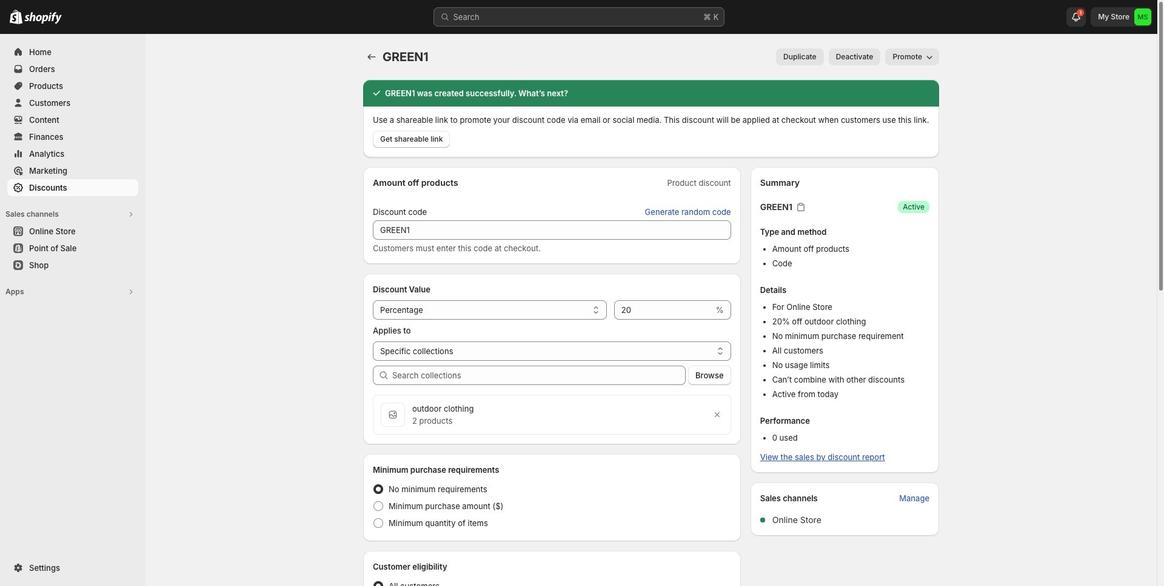 Task type: describe. For each thing, give the bounding box(es) containing it.
shopify image
[[10, 10, 22, 24]]

Search collections text field
[[392, 366, 686, 386]]



Task type: vqa. For each thing, say whether or not it's contained in the screenshot.
Shopify image
yes



Task type: locate. For each thing, give the bounding box(es) containing it.
None text field
[[373, 221, 731, 240], [614, 301, 714, 320], [373, 221, 731, 240], [614, 301, 714, 320]]

shopify image
[[24, 12, 62, 24]]

my store image
[[1135, 8, 1152, 25]]



